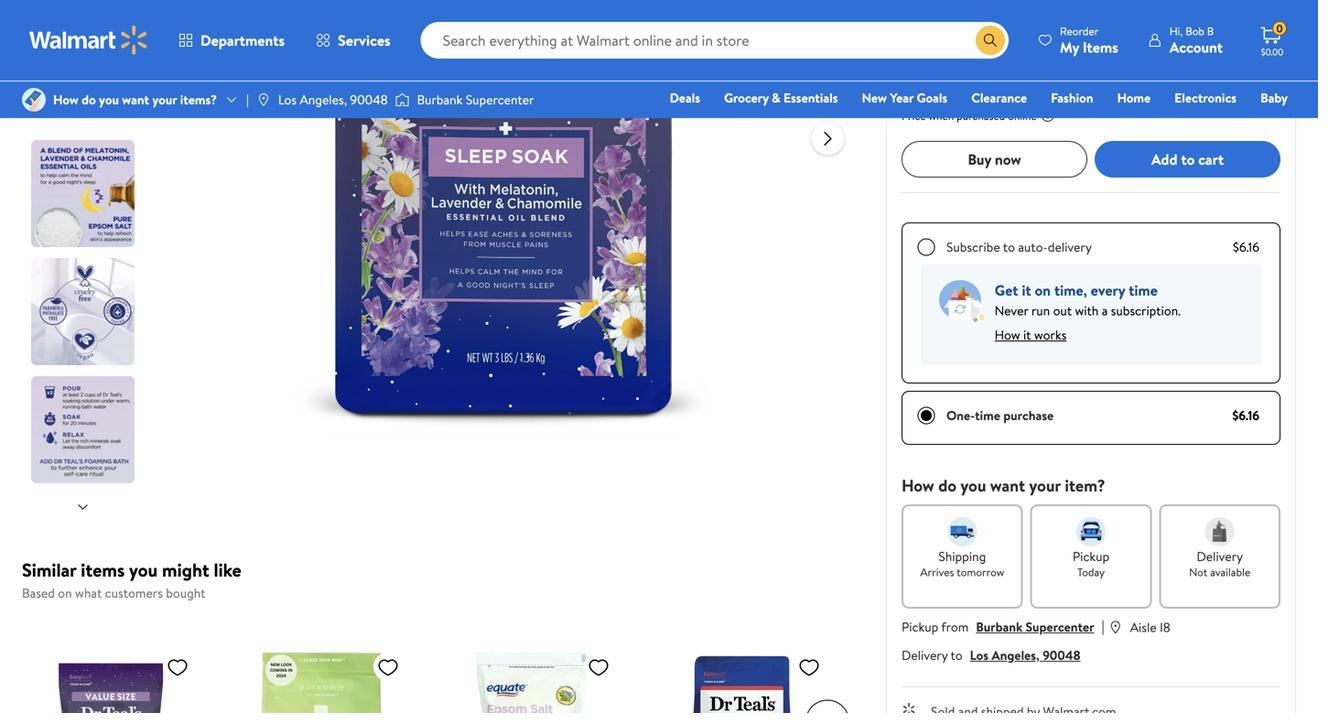 Task type: locate. For each thing, give the bounding box(es) containing it.
0 horizontal spatial to
[[951, 646, 963, 664]]

| left the aisle
[[1102, 616, 1105, 636]]

0 horizontal spatial do
[[82, 91, 96, 108]]

burbank
[[417, 91, 463, 108], [976, 618, 1023, 636]]

0 horizontal spatial angeles,
[[300, 91, 347, 108]]

supercenter inside pickup from burbank supercenter |
[[1026, 618, 1095, 636]]

& left 'flu'
[[1025, 114, 1033, 132]]

melatonin
[[1106, 0, 1187, 4]]

your left item?
[[1029, 474, 1061, 497]]

1 vertical spatial your
[[1029, 474, 1061, 497]]

buy now
[[968, 149, 1022, 169]]

$0.00
[[1261, 46, 1284, 58]]

reviews
[[1006, 36, 1042, 51]]

1 vertical spatial $6.16
[[1233, 238, 1260, 256]]

from
[[942, 618, 969, 636]]

$6.16
[[902, 67, 956, 103], [1233, 238, 1260, 256], [1233, 407, 1260, 424]]

next media item image
[[817, 128, 839, 150]]

0 vertical spatial your
[[152, 91, 177, 108]]

with left a
[[1075, 302, 1099, 320]]

baby
[[1261, 89, 1288, 107]]

delivery down from
[[902, 646, 948, 664]]

essentials
[[784, 89, 838, 107]]

time
[[1129, 280, 1158, 300], [975, 407, 1001, 424]]

it left works
[[1024, 326, 1031, 344]]

1 horizontal spatial your
[[1029, 474, 1061, 497]]

add to favorites list, equate melatonin epsom salt lavender and chamomile, 3 lbs image
[[588, 656, 610, 679]]

to left auto-
[[1003, 238, 1015, 256]]

los down pickup from burbank supercenter |
[[970, 646, 989, 664]]

available
[[1211, 564, 1251, 580]]

0 vertical spatial with
[[902, 5, 937, 31]]

dr teal's pure epsom salt, melatonin sleep with essential oil blend, 7lb image
[[26, 649, 196, 713]]

not
[[1189, 564, 1208, 580]]

1 vertical spatial on
[[58, 584, 72, 602]]

pickup
[[1073, 548, 1110, 565], [902, 618, 939, 636]]

new
[[862, 89, 887, 107]]

1 vertical spatial |
[[1102, 616, 1105, 636]]

delivery down intent image for delivery
[[1197, 548, 1243, 565]]

cold, cough & flu link
[[944, 114, 1062, 133]]

0 horizontal spatial you
[[99, 91, 119, 108]]

1 vertical spatial pickup
[[902, 618, 939, 636]]

burbank supercenter
[[417, 91, 534, 108]]

deals
[[670, 89, 700, 107]]

your left items? at left
[[152, 91, 177, 108]]

to
[[1181, 149, 1195, 169], [1003, 238, 1015, 256], [951, 646, 963, 664]]

pickup inside pickup from burbank supercenter |
[[902, 618, 939, 636]]

0 horizontal spatial &
[[772, 89, 781, 107]]

779 reviews link
[[983, 36, 1042, 51]]

779
[[986, 36, 1004, 51]]

1 vertical spatial &
[[1025, 114, 1033, 132]]

dr teal's pure epsom salt melatonin sleep soak with essential oil blend, 3 lbs image
[[211, 0, 797, 444]]

| right items? at left
[[246, 91, 249, 108]]

auto-
[[1018, 238, 1048, 256]]

arrives
[[921, 564, 954, 580]]

you up customers at the left
[[129, 557, 158, 583]]

subscribe
[[947, 238, 1000, 256]]

2 vertical spatial you
[[129, 557, 158, 583]]

departments
[[201, 30, 285, 50]]

essential
[[941, 5, 1011, 31]]

1 horizontal spatial supercenter
[[1026, 618, 1095, 636]]

1 vertical spatial burbank
[[976, 618, 1023, 636]]

1 vertical spatial do
[[939, 474, 957, 497]]

0 horizontal spatial your
[[152, 91, 177, 108]]

0 horizontal spatial with
[[902, 5, 937, 31]]

angeles, down the services dropdown button
[[300, 91, 347, 108]]

based
[[22, 584, 55, 602]]

intent image for pickup image
[[1077, 517, 1106, 547]]

soak
[[1239, 0, 1277, 4]]

burbank inside pickup from burbank supercenter |
[[976, 618, 1023, 636]]

deals link
[[662, 88, 709, 108]]

2 horizontal spatial you
[[961, 474, 987, 497]]

1 horizontal spatial with
[[1075, 302, 1099, 320]]

0 vertical spatial do
[[82, 91, 96, 108]]

do down walmart image
[[82, 91, 96, 108]]

time up subscription.
[[1129, 280, 1158, 300]]

electronics
[[1175, 89, 1237, 107]]

1 horizontal spatial to
[[1003, 238, 1015, 256]]

get it on time, every time never run out with a subscription. how it works
[[995, 280, 1181, 344]]

1 horizontal spatial 90048
[[1043, 646, 1081, 664]]

los angeles, 90048 button
[[970, 646, 1081, 664]]

on up 'run'
[[1035, 280, 1051, 300]]

how down never
[[995, 326, 1021, 344]]

items?
[[180, 91, 217, 108]]

fashion link
[[1043, 88, 1102, 108]]

2 horizontal spatial to
[[1181, 149, 1195, 169]]

delivery inside delivery not available
[[1197, 548, 1243, 565]]

new year goals link
[[854, 88, 956, 108]]

0 horizontal spatial pickup
[[902, 618, 939, 636]]

want left items? at left
[[122, 91, 149, 108]]

0 vertical spatial |
[[246, 91, 249, 108]]

0 vertical spatial supercenter
[[466, 91, 534, 108]]

you for similar items you might like based on what customers bought
[[129, 557, 158, 583]]

to for delivery
[[951, 646, 963, 664]]

2 vertical spatial to
[[951, 646, 963, 664]]

you down walmart image
[[99, 91, 119, 108]]

burbank supercenter button
[[976, 618, 1095, 636]]

1 vertical spatial it
[[1024, 326, 1031, 344]]

1 horizontal spatial you
[[129, 557, 158, 583]]

1 vertical spatial angeles,
[[992, 646, 1040, 664]]

los
[[278, 91, 297, 108], [970, 646, 989, 664]]

dr teal's pure epsom salt melatonin sleep soak with essential oil blend, 3 lbs - image 3 of 10 image
[[31, 140, 138, 247]]

1 vertical spatial to
[[1003, 238, 1015, 256]]

0 vertical spatial $6.16
[[902, 67, 956, 103]]

add to cart button
[[1095, 141, 1281, 178]]

0 vertical spatial delivery
[[1197, 548, 1243, 565]]

1 vertical spatial you
[[961, 474, 987, 497]]

angeles,
[[300, 91, 347, 108], [992, 646, 1040, 664]]

0 horizontal spatial 90048
[[350, 91, 388, 108]]

0 vertical spatial want
[[122, 91, 149, 108]]

dr teal's calm your mind epsom salt soak with ashwagandha, 3 lbs. image
[[657, 649, 828, 713]]

on inside similar items you might like based on what customers bought
[[58, 584, 72, 602]]

angeles, down pickup from burbank supercenter |
[[992, 646, 1040, 664]]

& right grocery
[[772, 89, 781, 107]]

it right get
[[1022, 280, 1032, 300]]

 image down the departments
[[256, 92, 271, 107]]

 image
[[395, 91, 410, 109]]

90048 down services
[[350, 91, 388, 108]]

aisle
[[1131, 618, 1157, 636]]

(4.8)
[[960, 36, 983, 51]]

pursoma cleanse your mind bath soak image
[[236, 649, 407, 713]]

1 vertical spatial delivery
[[902, 646, 948, 664]]

0 vertical spatial it
[[1022, 280, 1032, 300]]

 image
[[22, 88, 46, 112], [256, 92, 271, 107]]

pickup from burbank supercenter |
[[902, 616, 1105, 636]]

clearance
[[972, 89, 1027, 107]]

registry
[[1077, 114, 1124, 132]]

1 horizontal spatial angeles,
[[992, 646, 1040, 664]]

pickup down intent image for pickup at the bottom right
[[1073, 548, 1110, 565]]

dr teal's pure epsom salt melatonin sleep soak with essential oil blend, 3 lbs (4.8) 779 reviews
[[902, 0, 1277, 51]]

90048 down burbank supercenter button
[[1043, 646, 1081, 664]]

add
[[1152, 149, 1178, 169]]

new year goals
[[862, 89, 948, 107]]

you inside similar items you might like based on what customers bought
[[129, 557, 158, 583]]

1 horizontal spatial how
[[902, 474, 935, 497]]

b
[[1207, 23, 1214, 39]]

how it works button
[[995, 320, 1067, 350]]

time left purchase
[[975, 407, 1001, 424]]

1 horizontal spatial time
[[1129, 280, 1158, 300]]

1 horizontal spatial pickup
[[1073, 548, 1110, 565]]

a
[[1102, 302, 1108, 320]]

los down the departments
[[278, 91, 297, 108]]

walmart image
[[29, 26, 148, 55]]

1 horizontal spatial on
[[1035, 280, 1051, 300]]

None radio
[[917, 238, 936, 256], [917, 407, 936, 425], [917, 238, 936, 256], [917, 407, 936, 425]]

pickup for pickup today
[[1073, 548, 1110, 565]]

next slide for similar items you might like list image
[[806, 700, 850, 713]]

12.8
[[964, 79, 987, 99]]

&
[[772, 89, 781, 107], [1025, 114, 1033, 132]]

1 horizontal spatial burbank
[[976, 618, 1023, 636]]

goals
[[917, 89, 948, 107]]

1 vertical spatial with
[[1075, 302, 1099, 320]]

want down "one-time purchase"
[[990, 474, 1025, 497]]

add to cart
[[1152, 149, 1224, 169]]

hi,
[[1170, 23, 1183, 39]]

sleep
[[1191, 0, 1235, 4]]

delivery
[[1197, 548, 1243, 565], [902, 646, 948, 664]]

1 horizontal spatial delivery
[[1197, 548, 1243, 565]]

0 horizontal spatial  image
[[22, 88, 46, 112]]

1 vertical spatial want
[[990, 474, 1025, 497]]

account
[[1170, 37, 1223, 57]]

items
[[81, 557, 125, 583]]

1 horizontal spatial  image
[[256, 92, 271, 107]]

now
[[995, 149, 1022, 169]]

with down dr
[[902, 5, 937, 31]]

works
[[1034, 326, 1067, 344]]

0 horizontal spatial burbank
[[417, 91, 463, 108]]

get
[[995, 280, 1019, 300]]

do up the intent image for shipping
[[939, 474, 957, 497]]

$6.16 for subscribe to auto-delivery
[[1233, 238, 1260, 256]]

0 horizontal spatial how
[[53, 91, 79, 108]]

how do you want your item?
[[902, 474, 1106, 497]]

2 vertical spatial $6.16
[[1233, 407, 1260, 424]]

time inside get it on time, every time never run out with a subscription. how it works
[[1129, 280, 1158, 300]]

1 horizontal spatial want
[[990, 474, 1025, 497]]

on left what
[[58, 584, 72, 602]]

0 vertical spatial time
[[1129, 280, 1158, 300]]

0 vertical spatial you
[[99, 91, 119, 108]]

2 vertical spatial how
[[902, 474, 935, 497]]

0 horizontal spatial on
[[58, 584, 72, 602]]

0 vertical spatial angeles,
[[300, 91, 347, 108]]

you up the intent image for shipping
[[961, 474, 987, 497]]

do for how do you want your items?
[[82, 91, 96, 108]]

your for item?
[[1029, 474, 1061, 497]]

1 vertical spatial supercenter
[[1026, 618, 1095, 636]]

registry link
[[1069, 114, 1132, 133]]

1 horizontal spatial los
[[970, 646, 989, 664]]

how inside get it on time, every time never run out with a subscription. how it works
[[995, 326, 1021, 344]]

want
[[122, 91, 149, 108], [990, 474, 1025, 497]]

0 vertical spatial how
[[53, 91, 79, 108]]

1 vertical spatial how
[[995, 326, 1021, 344]]

pickup left from
[[902, 618, 939, 636]]

Walmart Site-Wide search field
[[421, 22, 1009, 59]]

0 vertical spatial pickup
[[1073, 548, 1110, 565]]

how up arrives
[[902, 474, 935, 497]]

0 vertical spatial 90048
[[350, 91, 388, 108]]

2 horizontal spatial how
[[995, 326, 1021, 344]]

90048
[[350, 91, 388, 108], [1043, 646, 1081, 664]]

like
[[214, 557, 242, 583]]

to down from
[[951, 646, 963, 664]]

0 vertical spatial to
[[1181, 149, 1195, 169]]

delivery for to
[[902, 646, 948, 664]]

to inside button
[[1181, 149, 1195, 169]]

clearance link
[[963, 88, 1036, 108]]

0
[[1277, 21, 1283, 36]]

0 horizontal spatial want
[[122, 91, 149, 108]]

 image down walmart image
[[22, 88, 46, 112]]

add to favorites list, dr teal's pure epsom salt, melatonin sleep with essential oil blend, 7lb image
[[167, 656, 189, 679]]

0 vertical spatial los
[[278, 91, 297, 108]]

0 horizontal spatial delivery
[[902, 646, 948, 664]]

0 vertical spatial on
[[1035, 280, 1051, 300]]

to left cart
[[1181, 149, 1195, 169]]

1 horizontal spatial &
[[1025, 114, 1033, 132]]

one
[[1148, 114, 1175, 132]]

how down walmart image
[[53, 91, 79, 108]]

1 horizontal spatial do
[[939, 474, 957, 497]]

your for items?
[[152, 91, 177, 108]]

1 vertical spatial time
[[975, 407, 1001, 424]]



Task type: vqa. For each thing, say whether or not it's contained in the screenshot.
party in the right of the page
no



Task type: describe. For each thing, give the bounding box(es) containing it.
when
[[929, 108, 954, 124]]

reorder
[[1060, 23, 1099, 39]]

grocery
[[724, 89, 769, 107]]

Search search field
[[421, 22, 1009, 59]]

add to favorites list, dr teal's calm your mind epsom salt soak with ashwagandha, 3 lbs. image
[[798, 656, 820, 679]]

one debit link
[[1140, 114, 1218, 133]]

hi, bob b account
[[1170, 23, 1223, 57]]

1 horizontal spatial |
[[1102, 616, 1105, 636]]

with inside 'dr teal's pure epsom salt melatonin sleep soak with essential oil blend, 3 lbs (4.8) 779 reviews'
[[902, 5, 937, 31]]

reorder my items
[[1060, 23, 1119, 57]]

walmart+ link
[[1225, 114, 1296, 133]]

walmart+
[[1234, 114, 1288, 132]]

item?
[[1065, 474, 1106, 497]]

debit
[[1178, 114, 1210, 132]]

add to favorites list, pursoma cleanse your mind bath soak image
[[377, 656, 399, 679]]

equate melatonin epsom salt lavender and chamomile, 3 lbs image
[[447, 649, 617, 713]]

cold,
[[952, 114, 982, 132]]

¢/oz
[[991, 79, 1018, 99]]

home link
[[1109, 88, 1159, 108]]

los angeles, 90048
[[278, 91, 388, 108]]

pickup today
[[1073, 548, 1110, 580]]

delivery for not
[[1197, 548, 1243, 565]]

dr
[[902, 0, 922, 4]]

cough
[[985, 114, 1022, 132]]

want for item?
[[990, 474, 1025, 497]]

dr teal's pure epsom salt melatonin sleep soak with essential oil blend, 3 lbs - image 2 of 10 image
[[31, 22, 138, 129]]

to for subscribe
[[1003, 238, 1015, 256]]

pure
[[972, 0, 1009, 4]]

intent image for delivery image
[[1206, 517, 1235, 547]]

buy now button
[[902, 141, 1088, 178]]

0 horizontal spatial supercenter
[[466, 91, 534, 108]]

aisle i8
[[1131, 618, 1171, 636]]

$6.16 for one-time purchase
[[1233, 407, 1260, 424]]

lbs
[[1113, 5, 1135, 31]]

bob
[[1186, 23, 1205, 39]]

& inside baby cold, cough & flu
[[1025, 114, 1033, 132]]

legal information image
[[1041, 108, 1055, 123]]

similar items you might like based on what customers bought
[[22, 557, 242, 602]]

0 vertical spatial &
[[772, 89, 781, 107]]

might
[[162, 557, 209, 583]]

on inside get it on time, every time never run out with a subscription. how it works
[[1035, 280, 1051, 300]]

buy
[[968, 149, 992, 169]]

every
[[1091, 280, 1126, 300]]

how do you want your items?
[[53, 91, 217, 108]]

$6.16 12.8 ¢/oz
[[902, 67, 1018, 103]]

delivery not available
[[1189, 548, 1251, 580]]

intent image for shipping image
[[948, 517, 977, 547]]

1 vertical spatial 90048
[[1043, 646, 1081, 664]]

home
[[1117, 89, 1151, 107]]

blend,
[[1044, 5, 1095, 31]]

salt
[[1071, 0, 1102, 4]]

bought
[[166, 584, 206, 602]]

price when purchased online
[[902, 108, 1037, 124]]

departments button
[[163, 18, 300, 62]]

0 horizontal spatial los
[[278, 91, 297, 108]]

dr teal's pure epsom salt melatonin sleep soak with essential oil blend, 3 lbs - image 4 of 10 image
[[31, 258, 138, 365]]

what
[[75, 584, 102, 602]]

one-
[[947, 407, 975, 424]]

 image for how
[[22, 88, 46, 112]]

run
[[1032, 302, 1050, 320]]

customers
[[105, 584, 163, 602]]

purchase
[[1004, 407, 1054, 424]]

0 vertical spatial burbank
[[417, 91, 463, 108]]

you for how do you want your items?
[[99, 91, 119, 108]]

shipping arrives tomorrow
[[921, 548, 1005, 580]]

one debit
[[1148, 114, 1210, 132]]

how for how do you want your items?
[[53, 91, 79, 108]]

dr teal's pure epsom salt melatonin sleep soak with essential oil blend, 3 lbs - image 5 of 10 image
[[31, 376, 138, 483]]

cart
[[1199, 149, 1224, 169]]

with inside get it on time, every time never run out with a subscription. how it works
[[1075, 302, 1099, 320]]

0 horizontal spatial time
[[975, 407, 1001, 424]]

next image image
[[76, 500, 90, 515]]

today
[[1078, 564, 1105, 580]]

fashion
[[1051, 89, 1094, 107]]

do for how do you want your item?
[[939, 474, 957, 497]]

out
[[1053, 302, 1072, 320]]

subscribe to auto-delivery
[[947, 238, 1092, 256]]

search icon image
[[983, 33, 998, 48]]

want for items?
[[122, 91, 149, 108]]

subscription.
[[1111, 302, 1181, 320]]

flu
[[1036, 114, 1054, 132]]

never
[[995, 302, 1029, 320]]

purchased
[[957, 108, 1006, 124]]

delivery
[[1048, 238, 1092, 256]]

tomorrow
[[957, 564, 1005, 580]]

pickup for pickup from burbank supercenter |
[[902, 618, 939, 636]]

year
[[890, 89, 914, 107]]

 image for los
[[256, 92, 271, 107]]

grocery & essentials link
[[716, 88, 846, 108]]

teal's
[[926, 0, 968, 4]]

i8
[[1160, 618, 1171, 636]]

services button
[[300, 18, 406, 62]]

how for how do you want your item?
[[902, 474, 935, 497]]

items
[[1083, 37, 1119, 57]]

online
[[1008, 108, 1037, 124]]

price
[[902, 108, 926, 124]]

0 horizontal spatial |
[[246, 91, 249, 108]]

to for add
[[1181, 149, 1195, 169]]

shipping
[[939, 548, 986, 565]]

time,
[[1055, 280, 1088, 300]]

similar
[[22, 557, 76, 583]]

you for how do you want your item?
[[961, 474, 987, 497]]

1 vertical spatial los
[[970, 646, 989, 664]]



